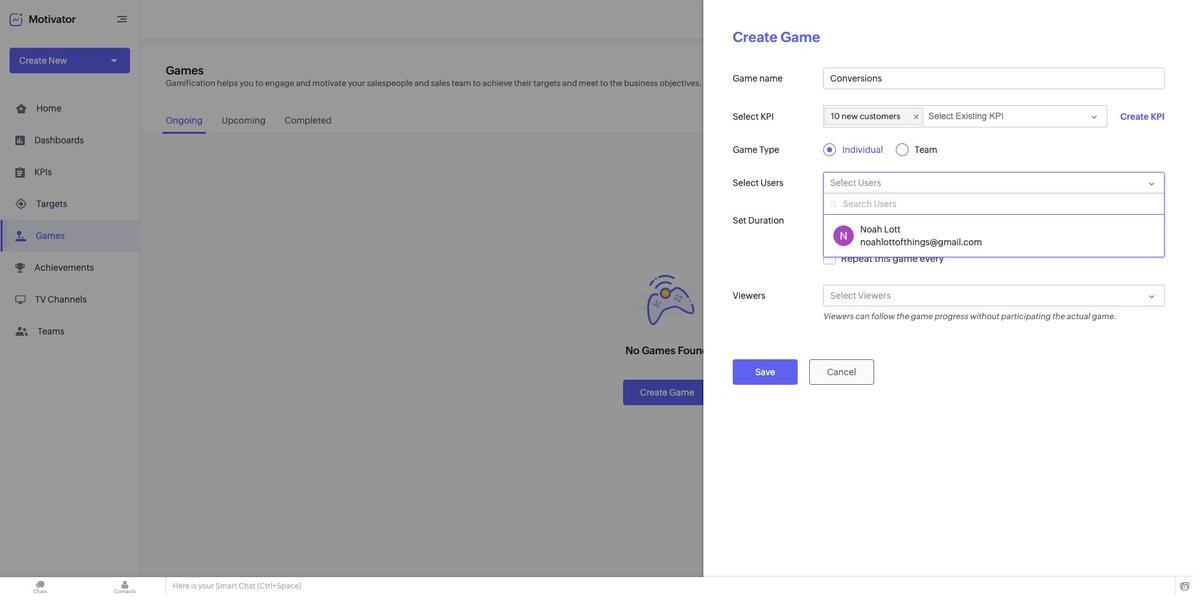 Task type: vqa. For each thing, say whether or not it's contained in the screenshot.
Profile element
no



Task type: locate. For each thing, give the bounding box(es) containing it.
new
[[842, 112, 859, 121]]

game down found
[[670, 387, 695, 398]]

game down noahlottofthings@gmail.com
[[893, 253, 918, 264]]

game
[[893, 253, 918, 264], [911, 312, 933, 321]]

your
[[348, 78, 365, 88], [198, 582, 214, 591]]

create
[[733, 29, 778, 45], [19, 55, 47, 66], [1121, 111, 1150, 121], [640, 387, 668, 398]]

every
[[920, 253, 945, 264]]

0 horizontal spatial kpi
[[761, 111, 774, 121]]

this
[[875, 253, 891, 264]]

games right no
[[642, 345, 676, 357]]

create game down no games found
[[640, 387, 695, 398]]

1 horizontal spatial your
[[348, 78, 365, 88]]

chat
[[239, 582, 256, 591]]

select
[[733, 111, 759, 121], [733, 178, 759, 188], [831, 178, 857, 188], [831, 291, 857, 301]]

0 vertical spatial games
[[166, 64, 204, 77]]

and
[[296, 78, 311, 88], [415, 78, 430, 88], [563, 78, 577, 88]]

and left sales
[[415, 78, 430, 88]]

1 horizontal spatial users
[[859, 178, 882, 188]]

your right motivate
[[348, 78, 365, 88]]

0 horizontal spatial select users
[[733, 178, 784, 188]]

users down 'type'
[[761, 178, 784, 188]]

team
[[915, 145, 938, 155]]

create game
[[733, 29, 821, 45], [640, 387, 695, 398]]

ongoing
[[166, 115, 203, 126]]

participating
[[1002, 312, 1051, 321]]

dashboards
[[34, 135, 84, 145]]

0 horizontal spatial the
[[610, 78, 623, 88]]

game.
[[1093, 312, 1117, 321]]

kpis
[[34, 167, 52, 177]]

completed tab
[[282, 109, 335, 134]]

create game up name
[[733, 29, 821, 45]]

team
[[452, 78, 472, 88]]

the left business
[[610, 78, 623, 88]]

to right you
[[256, 78, 264, 88]]

viewers inside select viewers field
[[859, 291, 891, 301]]

1 vertical spatial create game
[[640, 387, 695, 398]]

select inside field
[[831, 291, 857, 301]]

cancel
[[828, 367, 857, 377]]

2 horizontal spatial viewers
[[859, 291, 891, 301]]

noah lott noahlottofthings@gmail.com
[[861, 224, 983, 247]]

noahlottofthings@gmail.com
[[861, 237, 983, 247]]

motivator
[[29, 13, 76, 25]]

create new
[[19, 55, 67, 66]]

viewers
[[733, 291, 766, 301], [859, 291, 891, 301], [824, 312, 854, 321]]

0 horizontal spatial games
[[36, 231, 65, 241]]

0 horizontal spatial create game
[[640, 387, 695, 398]]

1 horizontal spatial viewers
[[824, 312, 854, 321]]

tv
[[35, 295, 46, 305]]

game
[[781, 29, 821, 45], [733, 73, 758, 84], [733, 145, 758, 155], [670, 387, 695, 398]]

set start date text field
[[824, 210, 906, 231]]

to
[[256, 78, 264, 88], [473, 78, 481, 88], [601, 78, 609, 88]]

1 horizontal spatial select users
[[831, 178, 882, 188]]

channels
[[48, 295, 87, 305]]

10 new customers field
[[824, 105, 1108, 128]]

contacts image
[[85, 578, 165, 596]]

1 vertical spatial games
[[36, 231, 65, 241]]

0 horizontal spatial your
[[198, 582, 214, 591]]

kpi
[[761, 111, 774, 121], [1151, 111, 1166, 121]]

Search Users text field
[[824, 194, 1165, 214]]

create inside 'button'
[[640, 387, 668, 398]]

2 users from the left
[[859, 178, 882, 188]]

2 select users from the left
[[831, 178, 882, 188]]

2 horizontal spatial games
[[642, 345, 676, 357]]

motivate
[[313, 78, 347, 88]]

games inside games gamification helps you to engage and motivate your salespeople and sales team to achieve their targets and meet to the business objectives.
[[166, 64, 204, 77]]

smart
[[216, 582, 237, 591]]

helps
[[217, 78, 238, 88]]

None text field
[[824, 68, 1165, 89], [906, 210, 988, 231], [1083, 210, 1165, 231], [824, 68, 1165, 89], [906, 210, 988, 231], [1083, 210, 1165, 231]]

found
[[678, 345, 709, 357]]

tab list
[[140, 109, 1195, 134]]

list
[[0, 92, 140, 347]]

2 and from the left
[[415, 78, 430, 88]]

0 horizontal spatial to
[[256, 78, 264, 88]]

1 horizontal spatial games
[[166, 64, 204, 77]]

can
[[856, 312, 870, 321]]

objectives.
[[660, 78, 702, 88]]

engage
[[265, 78, 294, 88]]

lott
[[885, 224, 901, 235]]

to right team
[[473, 78, 481, 88]]

select users
[[733, 178, 784, 188], [831, 178, 882, 188]]

2 kpi from the left
[[1151, 111, 1166, 121]]

game name
[[733, 73, 783, 84]]

select users down game type
[[733, 178, 784, 188]]

actual
[[1067, 312, 1091, 321]]

the
[[610, 78, 623, 88], [897, 312, 910, 321], [1053, 312, 1066, 321]]

your right is
[[198, 582, 214, 591]]

select down the individual
[[831, 178, 857, 188]]

and right the engage
[[296, 78, 311, 88]]

and left meet
[[563, 78, 577, 88]]

0 horizontal spatial viewers
[[733, 291, 766, 301]]

option
[[824, 218, 1165, 254]]

the right the follow
[[897, 312, 910, 321]]

create game inside 'button'
[[640, 387, 695, 398]]

1 horizontal spatial kpi
[[1151, 111, 1166, 121]]

targets
[[36, 199, 67, 209]]

1 horizontal spatial and
[[415, 78, 430, 88]]

ongoing tab
[[163, 109, 206, 134]]

1 vertical spatial your
[[198, 582, 214, 591]]

1 horizontal spatial to
[[473, 78, 481, 88]]

game left name
[[733, 73, 758, 84]]

select users down the individual
[[831, 178, 882, 188]]

set
[[733, 216, 747, 226]]

users down the individual
[[859, 178, 882, 188]]

2 horizontal spatial and
[[563, 78, 577, 88]]

games up the "gamification"
[[166, 64, 204, 77]]

option containing noah lott
[[824, 218, 1165, 254]]

save button
[[733, 360, 798, 385]]

achieve
[[483, 78, 513, 88]]

no
[[626, 345, 640, 357]]

repeat this game every
[[842, 253, 945, 264]]

2 vertical spatial games
[[642, 345, 676, 357]]

0 horizontal spatial users
[[761, 178, 784, 188]]

no games found
[[626, 345, 709, 357]]

create game button
[[624, 380, 711, 405]]

the left actual at the bottom of the page
[[1053, 312, 1066, 321]]

1 horizontal spatial the
[[897, 312, 910, 321]]

0 horizontal spatial and
[[296, 78, 311, 88]]

select up can
[[831, 291, 857, 301]]

1 kpi from the left
[[761, 111, 774, 121]]

users
[[761, 178, 784, 188], [859, 178, 882, 188]]

3 and from the left
[[563, 78, 577, 88]]

(ctrl+space)
[[257, 582, 301, 591]]

is
[[191, 582, 197, 591]]

0 vertical spatial your
[[348, 78, 365, 88]]

2 horizontal spatial to
[[601, 78, 609, 88]]

viewers for viewers can follow the game progress without participating the actual game.
[[824, 312, 854, 321]]

1 horizontal spatial create game
[[733, 29, 821, 45]]

your inside games gamification helps you to engage and motivate your salespeople and sales team to achieve their targets and meet to the business objectives.
[[348, 78, 365, 88]]

games
[[166, 64, 204, 77], [36, 231, 65, 241], [642, 345, 676, 357]]

completed
[[285, 115, 332, 126]]

to right meet
[[601, 78, 609, 88]]

game left "progress"
[[911, 312, 933, 321]]

games down targets
[[36, 231, 65, 241]]



Task type: describe. For each thing, give the bounding box(es) containing it.
kpi for select kpi
[[761, 111, 774, 121]]

Select Users field
[[824, 172, 1166, 194]]

tv channels
[[35, 295, 87, 305]]

upcoming tab
[[219, 109, 269, 134]]

user image
[[1155, 9, 1176, 29]]

10 new customers
[[831, 112, 901, 121]]

game inside create game 'button'
[[670, 387, 695, 398]]

set end date text field
[[1002, 210, 1083, 231]]

games gamification helps you to engage and motivate your salespeople and sales team to achieve their targets and meet to the business objectives.
[[166, 64, 702, 88]]

2 horizontal spatial the
[[1053, 312, 1066, 321]]

game up name
[[781, 29, 821, 45]]

users inside select users field
[[859, 178, 882, 188]]

viewers for viewers
[[733, 291, 766, 301]]

achievements
[[34, 263, 94, 273]]

viewers can follow the game progress without participating the actual game.
[[824, 312, 1117, 321]]

cancel button
[[810, 360, 875, 385]]

customers
[[860, 112, 901, 121]]

business
[[625, 78, 658, 88]]

you
[[240, 78, 254, 88]]

individual
[[843, 145, 884, 155]]

kpi for create kpi
[[1151, 111, 1166, 121]]

their
[[514, 78, 532, 88]]

follow
[[872, 312, 895, 321]]

meet
[[579, 78, 599, 88]]

sales
[[431, 78, 450, 88]]

1 vertical spatial game
[[911, 312, 933, 321]]

games for games gamification helps you to engage and motivate your salespeople and sales team to achieve their targets and meet to the business objectives.
[[166, 64, 204, 77]]

3 to from the left
[[601, 78, 609, 88]]

teams
[[38, 326, 65, 337]]

the inside games gamification helps you to engage and motivate your salespeople and sales team to achieve their targets and meet to the business objectives.
[[610, 78, 623, 88]]

1 and from the left
[[296, 78, 311, 88]]

save
[[756, 367, 776, 377]]

progress
[[935, 312, 969, 321]]

1 users from the left
[[761, 178, 784, 188]]

targets
[[534, 78, 561, 88]]

noah
[[861, 224, 883, 235]]

select down game type
[[733, 178, 759, 188]]

games for games
[[36, 231, 65, 241]]

1 to from the left
[[256, 78, 264, 88]]

create kpi
[[1121, 111, 1166, 121]]

Select Viewers field
[[824, 285, 1166, 307]]

home
[[36, 103, 62, 113]]

game type
[[733, 145, 780, 155]]

select kpi
[[733, 111, 774, 121]]

name
[[760, 73, 783, 84]]

gamification
[[166, 78, 215, 88]]

new
[[49, 55, 67, 66]]

10
[[831, 112, 840, 121]]

list containing home
[[0, 92, 140, 347]]

here
[[173, 582, 190, 591]]

chats image
[[0, 578, 80, 596]]

upcoming
[[222, 115, 266, 126]]

0 vertical spatial game
[[893, 253, 918, 264]]

type
[[760, 145, 780, 155]]

game left 'type'
[[733, 145, 758, 155]]

0 vertical spatial create game
[[733, 29, 821, 45]]

2 to from the left
[[473, 78, 481, 88]]

duration
[[749, 216, 785, 226]]

repeat
[[842, 253, 873, 264]]

here is your smart chat (ctrl+space)
[[173, 582, 301, 591]]

1 select users from the left
[[733, 178, 784, 188]]

select inside field
[[831, 178, 857, 188]]

without
[[970, 312, 1000, 321]]

select up game type
[[733, 111, 759, 121]]

select viewers
[[831, 291, 891, 301]]

select users inside field
[[831, 178, 882, 188]]

set duration
[[733, 216, 785, 226]]

salespeople
[[367, 78, 413, 88]]

tab list containing ongoing
[[140, 109, 1195, 134]]

Select Existing KPI text field
[[929, 111, 1020, 121]]



